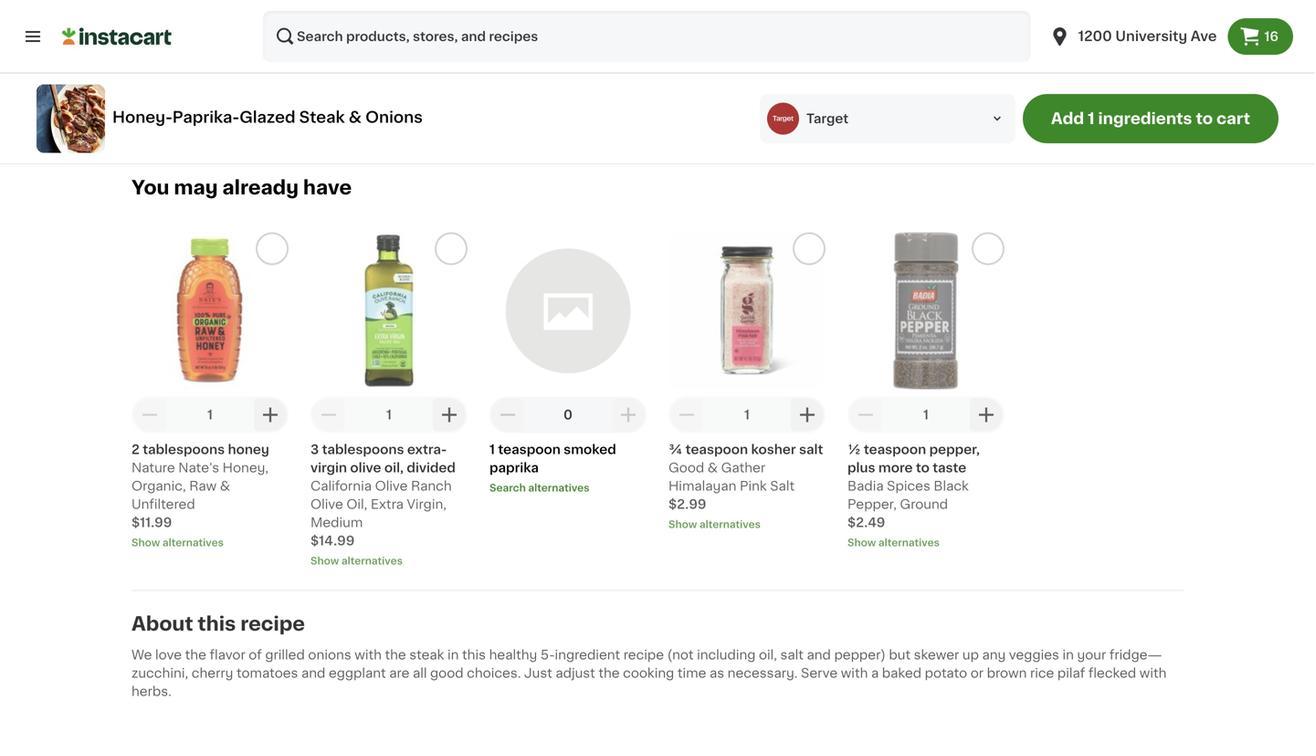 Task type: describe. For each thing, give the bounding box(es) containing it.
1 horizontal spatial decrement quantity image
[[497, 0, 519, 18]]

honey-paprika-glazed steak & onions
[[112, 110, 423, 125]]

medium
[[322, 35, 376, 48]]

cart
[[1217, 111, 1251, 127]]

decrement quantity image for 3 tablespoons extra- virgin olive oil, divided
[[318, 404, 340, 426]]

tablespoons for nate's
[[143, 444, 225, 457]]

more
[[879, 462, 913, 475]]

steak,
[[132, 54, 171, 67]]

of
[[249, 649, 262, 662]]

medium
[[311, 517, 363, 530]]

organic,
[[132, 480, 186, 493]]

extra-
[[407, 444, 447, 457]]

1 inside button
[[1088, 111, 1095, 127]]

2 medium red onions, sliced into 1/2-inch- thick rings
[[311, 35, 452, 85]]

1200 university ave button
[[1038, 11, 1228, 62]]

eggplant
[[329, 668, 386, 680]]

we
[[132, 649, 152, 662]]

alternatives inside '¾ teaspoon kosher salt good & gather himalayan pink salt $2.99 show alternatives'
[[700, 520, 761, 530]]

½
[[848, 444, 861, 457]]

taste
[[933, 462, 967, 475]]

Search field
[[263, 11, 1031, 62]]

adjust
[[556, 668, 595, 680]]

nate's
[[178, 462, 219, 475]]

cherry
[[192, 668, 233, 680]]

to inside add 1 ingredients to cart button
[[1196, 111, 1213, 127]]

california
[[311, 480, 372, 493]]

fridge—
[[1110, 649, 1163, 662]]

rice
[[1030, 668, 1055, 680]]

extra
[[371, 499, 404, 511]]

including
[[697, 649, 756, 662]]

1 horizontal spatial olive
[[375, 480, 408, 493]]

add 1 ingredients to cart button
[[1023, 94, 1279, 143]]

increment quantity image for decrement quantity icon on top of "¾"
[[797, 404, 819, 426]]

16
[[1265, 30, 1279, 43]]

onions,
[[404, 35, 452, 48]]

gather
[[721, 462, 766, 475]]

show inside 3 tablespoons extra- virgin olive oil, divided california olive ranch olive oil, extra virgin, medium $14.99 show alternatives
[[311, 557, 339, 567]]

teaspoon for alternatives
[[498, 444, 561, 457]]

¾ teaspoon kosher salt good & gather himalayan pink salt $2.99 show alternatives
[[669, 444, 823, 530]]

oil, inside 3 tablespoons extra- virgin olive oil, divided california olive ranch olive oil, extra virgin, medium $14.99 show alternatives
[[385, 462, 404, 475]]

0 vertical spatial recipe
[[240, 615, 305, 634]]

virgin,
[[407, 499, 447, 511]]

1 - 1¼ pounds skirt steak, trimmed
[[132, 35, 253, 67]]

for
[[582, 35, 600, 48]]

increment quantity image for decrement quantity icon over paprika
[[618, 404, 639, 426]]

into
[[353, 54, 379, 67]]

alternatives inside ½ teaspoon pepper, plus more to taste badia spices black pepper, ground $2.49 show alternatives
[[879, 538, 940, 548]]

honey-
[[112, 110, 172, 125]]

instacart logo image
[[62, 26, 172, 48]]

kosher
[[751, 444, 796, 457]]

search
[[490, 483, 526, 494]]

recipe inside the we love the flavor of grilled onions with the steak in this healthy 5-ingredient recipe (not including oil, salt and pepper) but skewer up any veggies in your fridge— zucchini, cherry tomatoes and eggplant are all good choices. just adjust the cooking time as necessary. serve with a baked potato or brown rice pilaf flecked with herbs.
[[624, 649, 664, 662]]

onions
[[308, 649, 351, 662]]

skirt
[[224, 35, 253, 48]]

1 horizontal spatial &
[[349, 110, 362, 125]]

0 horizontal spatial olive
[[311, 499, 343, 511]]

rings
[[347, 72, 380, 85]]

baked
[[882, 668, 922, 680]]

pepper)
[[834, 649, 886, 662]]

& inside '¾ teaspoon kosher salt good & gather himalayan pink salt $2.99 show alternatives'
[[708, 462, 718, 475]]

necessary.
[[728, 668, 798, 680]]

all
[[413, 668, 427, 680]]

1 horizontal spatial with
[[841, 668, 868, 680]]

a
[[871, 668, 879, 680]]

thick
[[311, 72, 344, 85]]

add
[[1051, 111, 1084, 127]]

$2.99
[[669, 499, 707, 511]]

grilled
[[265, 649, 305, 662]]

to inside ½ teaspoon pepper, plus more to taste badia spices black pepper, ground $2.49 show alternatives
[[916, 462, 930, 475]]

1200
[[1079, 30, 1112, 43]]

target image
[[767, 103, 799, 135]]

tablespoons for olive
[[322, 444, 404, 457]]

veggies
[[1009, 649, 1060, 662]]

time
[[678, 668, 707, 680]]

target button
[[760, 94, 1016, 143]]

or
[[971, 668, 984, 680]]

2 for 2 medium red onions, sliced into 1/2-inch- thick rings
[[311, 35, 319, 48]]

1¼
[[149, 35, 168, 48]]

plus
[[848, 462, 876, 475]]

increment quantity image for the middle decrement quantity image
[[618, 0, 639, 18]]

flavor
[[210, 649, 246, 662]]

black
[[934, 480, 969, 493]]

unfiltered
[[132, 499, 195, 511]]

1200 university ave
[[1079, 30, 1217, 43]]

steak
[[299, 110, 345, 125]]

& inside 2 tablespoons honey nature nate's honey, organic, raw & unfiltered $11.99 show alternatives
[[220, 480, 230, 493]]

flecked
[[1089, 668, 1137, 680]]

show inside 2 tablespoons honey nature nate's honey, organic, raw & unfiltered $11.99 show alternatives
[[132, 538, 160, 548]]

alternatives inside 1 teaspoon smoked paprika search alternatives
[[528, 483, 590, 494]]

about
[[132, 615, 193, 634]]

1200 university ave button
[[1049, 11, 1217, 62]]

pepper,
[[930, 444, 980, 457]]

skewer
[[914, 649, 959, 662]]

fresh parsley for garnish
[[490, 35, 600, 67]]

good
[[430, 668, 464, 680]]

pilaf
[[1058, 668, 1086, 680]]

2 for 2 tablespoons honey nature nate's honey, organic, raw & unfiltered $11.99 show alternatives
[[132, 444, 140, 457]]

cooking
[[623, 668, 674, 680]]

paprika-
[[172, 110, 240, 125]]

(not
[[667, 649, 694, 662]]

0 vertical spatial this
[[198, 615, 236, 634]]

alternatives inside 2 tablespoons honey nature nate's honey, organic, raw & unfiltered $11.99 show alternatives
[[162, 538, 224, 548]]

0 for decrement quantity icon over paprika
[[564, 409, 573, 422]]

brown
[[987, 668, 1027, 680]]

show inside '¾ teaspoon kosher salt good & gather himalayan pink salt $2.99 show alternatives'
[[669, 520, 697, 530]]

$1.59
[[311, 109, 345, 121]]

pounds
[[171, 35, 221, 48]]

increment quantity image for decrement quantity icon above nature on the bottom of page
[[259, 404, 281, 426]]



Task type: vqa. For each thing, say whether or not it's contained in the screenshot.
the "oil," to the top
yes



Task type: locate. For each thing, give the bounding box(es) containing it.
oil, up necessary.
[[759, 649, 777, 662]]

16 button
[[1228, 18, 1294, 55]]

show inside ½ teaspoon pepper, plus more to taste badia spices black pepper, ground $2.49 show alternatives
[[848, 538, 876, 548]]

this up flavor
[[198, 615, 236, 634]]

1 horizontal spatial tablespoons
[[322, 444, 404, 457]]

potato
[[925, 668, 968, 680]]

with down pepper)
[[841, 668, 868, 680]]

tomatoes
[[237, 668, 298, 680]]

1 horizontal spatial to
[[1196, 111, 1213, 127]]

0 vertical spatial 2
[[311, 35, 319, 48]]

pepper,
[[848, 499, 897, 511]]

0 horizontal spatial and
[[301, 668, 326, 680]]

1 vertical spatial this
[[462, 649, 486, 662]]

recipe up grilled
[[240, 615, 305, 634]]

ingredient
[[555, 649, 620, 662]]

choices.
[[467, 668, 521, 680]]

show alternatives button for $14.99
[[311, 554, 468, 569]]

show alternatives button for $11.99
[[132, 536, 289, 551]]

olive
[[350, 462, 381, 475]]

up
[[963, 649, 979, 662]]

decrement quantity image up ½
[[855, 404, 877, 426]]

teaspoon for &
[[686, 444, 748, 457]]

the
[[185, 649, 206, 662], [385, 649, 406, 662], [599, 668, 620, 680]]

1 vertical spatial to
[[916, 462, 930, 475]]

0 horizontal spatial in
[[448, 649, 459, 662]]

with down fridge—
[[1140, 668, 1167, 680]]

0 vertical spatial and
[[807, 649, 831, 662]]

zucchini,
[[132, 668, 188, 680]]

0 horizontal spatial the
[[185, 649, 206, 662]]

show alternatives button for $2.49
[[848, 536, 1005, 551]]

0 horizontal spatial decrement quantity image
[[318, 404, 340, 426]]

in up pilaf
[[1063, 649, 1074, 662]]

olive up medium
[[311, 499, 343, 511]]

salt
[[770, 480, 795, 493]]

2 horizontal spatial decrement quantity image
[[855, 404, 877, 426]]

0 vertical spatial &
[[349, 110, 362, 125]]

decrement quantity image
[[497, 0, 519, 18], [318, 404, 340, 426], [855, 404, 877, 426]]

decrement quantity image up the fresh
[[497, 0, 519, 18]]

$14.99
[[311, 535, 355, 548]]

alternatives down $11.99
[[162, 538, 224, 548]]

badia
[[848, 480, 884, 493]]

& right $1.59
[[349, 110, 362, 125]]

2 0 from the top
[[564, 409, 573, 422]]

healthy
[[489, 649, 537, 662]]

0 for the middle decrement quantity image
[[564, 1, 573, 14]]

teaspoon up the gather
[[686, 444, 748, 457]]

0 horizontal spatial with
[[355, 649, 382, 662]]

as
[[710, 668, 725, 680]]

1/2-
[[382, 54, 406, 67]]

to
[[1196, 111, 1213, 127], [916, 462, 930, 475]]

alternatives down $14.99
[[342, 557, 403, 567]]

with up the eggplant
[[355, 649, 382, 662]]

2 teaspoon from the left
[[686, 444, 748, 457]]

0 up parsley on the top left
[[564, 1, 573, 14]]

and down onions
[[301, 668, 326, 680]]

$11.99
[[132, 517, 172, 530]]

1 horizontal spatial and
[[807, 649, 831, 662]]

decrement quantity image up "¾"
[[676, 404, 698, 426]]

honey
[[228, 444, 269, 457]]

university
[[1116, 30, 1188, 43]]

but
[[889, 649, 911, 662]]

1 vertical spatial salt
[[781, 649, 804, 662]]

show alternatives button down extra
[[311, 554, 468, 569]]

2 inside 2 medium red onions, sliced into 1/2-inch- thick rings
[[311, 35, 319, 48]]

about this recipe
[[132, 615, 305, 634]]

teaspoon inside ½ teaspoon pepper, plus more to taste badia spices black pepper, ground $2.49 show alternatives
[[864, 444, 927, 457]]

0 vertical spatial 0
[[564, 1, 573, 14]]

& right raw
[[220, 480, 230, 493]]

recipe up "cooking"
[[624, 649, 664, 662]]

1 vertical spatial oil,
[[759, 649, 777, 662]]

love
[[155, 649, 182, 662]]

show alternatives button down ground
[[848, 536, 1005, 551]]

oil,
[[385, 462, 404, 475], [759, 649, 777, 662]]

product group containing 1 - 1¼ pounds skirt steak, trimmed
[[132, 0, 289, 88]]

teaspoon up paprika
[[498, 444, 561, 457]]

0 horizontal spatial to
[[916, 462, 930, 475]]

2 horizontal spatial with
[[1140, 668, 1167, 680]]

salt
[[799, 444, 823, 457], [781, 649, 804, 662]]

0 vertical spatial salt
[[799, 444, 823, 457]]

show down $11.99
[[132, 538, 160, 548]]

the up cherry
[[185, 649, 206, 662]]

paprika
[[490, 462, 539, 475]]

&
[[349, 110, 362, 125], [708, 462, 718, 475], [220, 480, 230, 493]]

2
[[311, 35, 319, 48], [132, 444, 140, 457]]

this up choices.
[[462, 649, 486, 662]]

fresh
[[490, 35, 526, 48]]

show alternatives button down pink
[[669, 518, 826, 532]]

3
[[311, 444, 319, 457]]

search alternatives button
[[490, 481, 647, 496]]

5-
[[541, 649, 555, 662]]

decrement quantity image for ½ teaspoon pepper, plus more to taste
[[855, 404, 877, 426]]

target
[[807, 112, 849, 125]]

1
[[386, 1, 392, 14], [132, 35, 137, 48], [1088, 111, 1095, 127], [207, 409, 213, 422], [386, 409, 392, 422], [745, 409, 750, 422], [924, 409, 929, 422], [490, 444, 495, 457]]

good
[[669, 462, 705, 475]]

2 tablespoons honey nature nate's honey, organic, raw & unfiltered $11.99 show alternatives
[[132, 444, 269, 548]]

1 horizontal spatial 2
[[311, 35, 319, 48]]

and up the serve
[[807, 649, 831, 662]]

in
[[448, 649, 459, 662], [1063, 649, 1074, 662]]

1 inside 1 teaspoon smoked paprika search alternatives
[[490, 444, 495, 457]]

ground
[[900, 499, 948, 511]]

in up good
[[448, 649, 459, 662]]

0 horizontal spatial 2
[[132, 444, 140, 457]]

this inside the we love the flavor of grilled onions with the steak in this healthy 5-ingredient recipe (not including oil, salt and pepper) but skewer up any veggies in your fridge— zucchini, cherry tomatoes and eggplant are all good choices. just adjust the cooking time as necessary. serve with a baked potato or brown rice pilaf flecked with herbs.
[[462, 649, 486, 662]]

show alternatives button
[[669, 518, 826, 532], [132, 536, 289, 551], [848, 536, 1005, 551], [311, 554, 468, 569]]

½ teaspoon pepper, plus more to taste badia spices black pepper, ground $2.49 show alternatives
[[848, 444, 980, 548]]

2 horizontal spatial &
[[708, 462, 718, 475]]

decrement quantity image up medium
[[318, 0, 340, 18]]

alternatives down ground
[[879, 538, 940, 548]]

teaspoon inside 1 teaspoon smoked paprika search alternatives
[[498, 444, 561, 457]]

teaspoon up more on the right
[[864, 444, 927, 457]]

-
[[140, 35, 146, 48]]

himalayan
[[669, 480, 737, 493]]

increment quantity image inside product group
[[259, 0, 281, 18]]

to left cart
[[1196, 111, 1213, 127]]

increment quantity image
[[259, 0, 281, 18], [438, 404, 460, 426], [618, 404, 639, 426], [797, 404, 819, 426]]

1 vertical spatial and
[[301, 668, 326, 680]]

2 up nature on the bottom of page
[[132, 444, 140, 457]]

alternatives down pink
[[700, 520, 761, 530]]

red
[[379, 35, 401, 48]]

2 tablespoons from the left
[[322, 444, 404, 457]]

the down the ingredient
[[599, 668, 620, 680]]

ingredients
[[1099, 111, 1193, 127]]

pink
[[740, 480, 767, 493]]

2 up the sliced
[[311, 35, 319, 48]]

1 teaspoon from the left
[[498, 444, 561, 457]]

increment quantity image for decrement quantity icon on top of medium
[[438, 0, 460, 18]]

increment quantity image for decrement quantity image corresponding to 3 tablespoons extra- virgin olive oil, divided
[[438, 404, 460, 426]]

herbs.
[[132, 686, 171, 699]]

salt inside the we love the flavor of grilled onions with the steak in this healthy 5-ingredient recipe (not including oil, salt and pepper) but skewer up any veggies in your fridge— zucchini, cherry tomatoes and eggplant are all good choices. just adjust the cooking time as necessary. serve with a baked potato or brown rice pilaf flecked with herbs.
[[781, 649, 804, 662]]

1 horizontal spatial oil,
[[759, 649, 777, 662]]

0 vertical spatial oil,
[[385, 462, 404, 475]]

salt inside '¾ teaspoon kosher salt good & gather himalayan pink salt $2.99 show alternatives'
[[799, 444, 823, 457]]

1 tablespoons from the left
[[143, 444, 225, 457]]

1 horizontal spatial recipe
[[624, 649, 664, 662]]

1 horizontal spatial in
[[1063, 649, 1074, 662]]

1 inside the 1 - 1¼ pounds skirt steak, trimmed
[[132, 35, 137, 48]]

spices
[[887, 480, 931, 493]]

teaspoon for to
[[864, 444, 927, 457]]

show alternatives button for $2.99
[[669, 518, 826, 532]]

1 in from the left
[[448, 649, 459, 662]]

1 0 from the top
[[564, 1, 573, 14]]

alternatives
[[528, 483, 590, 494], [700, 520, 761, 530], [162, 538, 224, 548], [879, 538, 940, 548], [342, 557, 403, 567]]

are
[[389, 668, 410, 680]]

ranch
[[411, 480, 452, 493]]

show down $2.49
[[848, 538, 876, 548]]

alternatives down paprika
[[528, 483, 590, 494]]

divided
[[407, 462, 456, 475]]

and
[[807, 649, 831, 662], [301, 668, 326, 680]]

tablespoons up the nate's
[[143, 444, 225, 457]]

recipe
[[240, 615, 305, 634], [624, 649, 664, 662]]

1 teaspoon smoked paprika search alternatives
[[490, 444, 616, 494]]

this
[[198, 615, 236, 634], [462, 649, 486, 662]]

the up are
[[385, 649, 406, 662]]

salt up the serve
[[781, 649, 804, 662]]

tablespoons
[[143, 444, 225, 457], [322, 444, 404, 457]]

decrement quantity image
[[318, 0, 340, 18], [139, 404, 161, 426], [497, 404, 519, 426], [676, 404, 698, 426]]

2 horizontal spatial the
[[599, 668, 620, 680]]

add 1 ingredients to cart
[[1051, 111, 1251, 127]]

olive up extra
[[375, 480, 408, 493]]

oil, inside the we love the flavor of grilled onions with the steak in this healthy 5-ingredient recipe (not including oil, salt and pepper) but skewer up any veggies in your fridge— zucchini, cherry tomatoes and eggplant are all good choices. just adjust the cooking time as necessary. serve with a baked potato or brown rice pilaf flecked with herbs.
[[759, 649, 777, 662]]

1 vertical spatial recipe
[[624, 649, 664, 662]]

0 horizontal spatial oil,
[[385, 462, 404, 475]]

1 horizontal spatial teaspoon
[[686, 444, 748, 457]]

0 vertical spatial to
[[1196, 111, 1213, 127]]

decrement quantity image up 3
[[318, 404, 340, 426]]

1 horizontal spatial this
[[462, 649, 486, 662]]

0 horizontal spatial tablespoons
[[143, 444, 225, 457]]

oil, right olive
[[385, 462, 404, 475]]

0 up smoked
[[564, 409, 573, 422]]

0 horizontal spatial recipe
[[240, 615, 305, 634]]

increment quantity image
[[438, 0, 460, 18], [618, 0, 639, 18], [259, 404, 281, 426], [976, 404, 998, 426]]

tablespoons inside 3 tablespoons extra- virgin olive oil, divided california olive ranch olive oil, extra virgin, medium $14.99 show alternatives
[[322, 444, 404, 457]]

2 in from the left
[[1063, 649, 1074, 662]]

1 vertical spatial &
[[708, 462, 718, 475]]

we love the flavor of grilled onions with the steak in this healthy 5-ingredient recipe (not including oil, salt and pepper) but skewer up any veggies in your fridge— zucchini, cherry tomatoes and eggplant are all good choices. just adjust the cooking time as necessary. serve with a baked potato or brown rice pilaf flecked with herbs.
[[132, 649, 1167, 699]]

salt right kosher
[[799, 444, 823, 457]]

raw
[[189, 480, 217, 493]]

onions
[[365, 110, 423, 125]]

to up 'spices'
[[916, 462, 930, 475]]

2 horizontal spatial teaspoon
[[864, 444, 927, 457]]

honey,
[[223, 462, 269, 475]]

show down $14.99
[[311, 557, 339, 567]]

0 horizontal spatial this
[[198, 615, 236, 634]]

alternatives inside 3 tablespoons extra- virgin olive oil, divided california olive ranch olive oil, extra virgin, medium $14.99 show alternatives
[[342, 557, 403, 567]]

just
[[524, 668, 552, 680]]

0 vertical spatial olive
[[375, 480, 408, 493]]

None search field
[[263, 11, 1031, 62]]

your
[[1077, 649, 1107, 662]]

tablespoons up olive
[[322, 444, 404, 457]]

smoked
[[564, 444, 616, 457]]

product group
[[132, 0, 289, 88], [311, 0, 468, 142], [490, 0, 647, 88], [132, 233, 289, 551], [311, 233, 468, 569], [490, 233, 647, 496], [669, 233, 826, 532], [848, 233, 1005, 551]]

& up himalayan
[[708, 462, 718, 475]]

nature
[[132, 462, 175, 475]]

virgin
[[311, 462, 347, 475]]

increment quantity image for ½ teaspoon pepper, plus more to taste's decrement quantity image
[[976, 404, 998, 426]]

decrement quantity image up nature on the bottom of page
[[139, 404, 161, 426]]

tablespoons inside 2 tablespoons honey nature nate's honey, organic, raw & unfiltered $11.99 show alternatives
[[143, 444, 225, 457]]

1 vertical spatial 2
[[132, 444, 140, 457]]

decrement quantity image up paprika
[[497, 404, 519, 426]]

3 teaspoon from the left
[[864, 444, 927, 457]]

2 vertical spatial &
[[220, 480, 230, 493]]

2 inside 2 tablespoons honey nature nate's honey, organic, raw & unfiltered $11.99 show alternatives
[[132, 444, 140, 457]]

1 vertical spatial 0
[[564, 409, 573, 422]]

any
[[982, 649, 1006, 662]]

teaspoon
[[498, 444, 561, 457], [686, 444, 748, 457], [864, 444, 927, 457]]

0 horizontal spatial teaspoon
[[498, 444, 561, 457]]

1 horizontal spatial the
[[385, 649, 406, 662]]

0 horizontal spatial &
[[220, 480, 230, 493]]

show alternatives button down raw
[[132, 536, 289, 551]]

1 vertical spatial olive
[[311, 499, 343, 511]]

teaspoon inside '¾ teaspoon kosher salt good & gather himalayan pink salt $2.99 show alternatives'
[[686, 444, 748, 457]]

show down $2.99
[[669, 520, 697, 530]]



